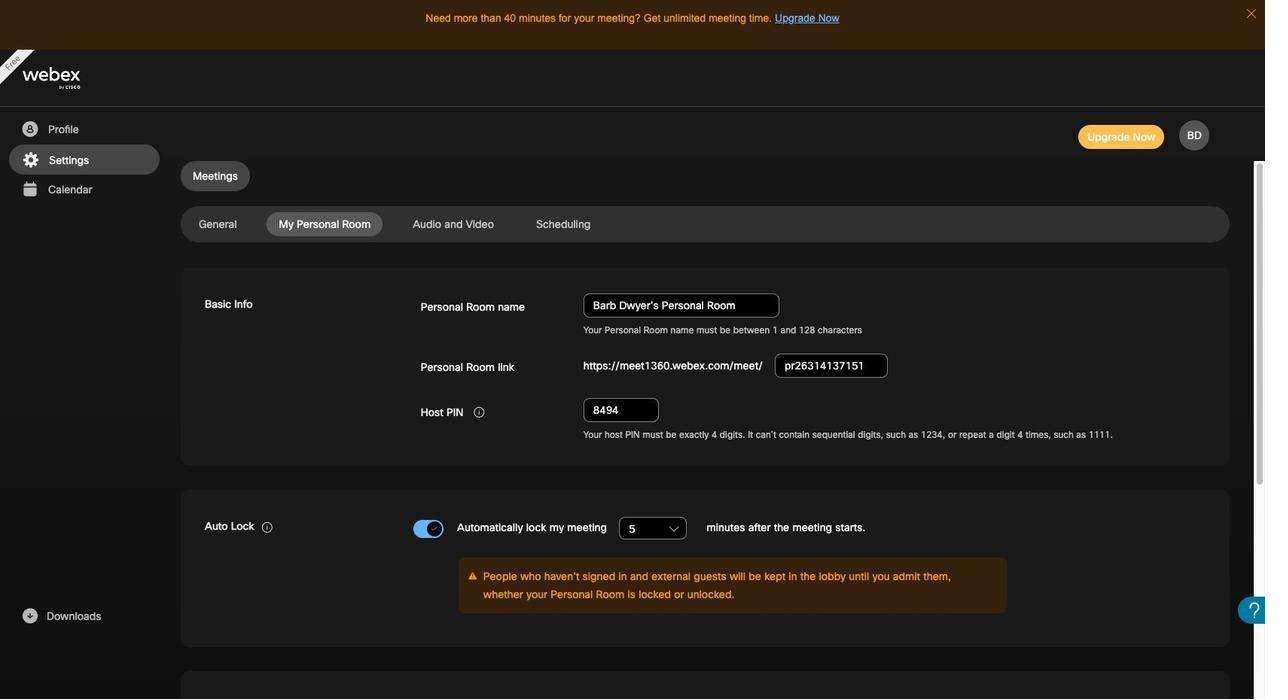 Task type: locate. For each thing, give the bounding box(es) containing it.
mds content download_filled image
[[20, 608, 39, 626]]

1 tab list from the top
[[181, 161, 1230, 191]]

alert
[[584, 325, 1206, 337]]

tab list
[[181, 161, 1230, 191], [181, 212, 1230, 237]]

2 tab list from the top
[[181, 212, 1230, 237]]

mds settings_filled image
[[21, 151, 40, 169]]

None text field
[[584, 294, 779, 318], [775, 354, 888, 378], [584, 294, 779, 318], [775, 354, 888, 378]]

0 vertical spatial tab list
[[181, 161, 1230, 191]]

banner
[[0, 50, 1265, 107]]

mds check_bold image
[[431, 525, 438, 534]]

None text field
[[584, 399, 659, 423]]

1 vertical spatial tab list
[[181, 212, 1230, 237]]

cisco webex image
[[23, 67, 113, 90]]



Task type: describe. For each thing, give the bounding box(es) containing it.
mds meetings_filled image
[[20, 181, 39, 199]]

mds people circle_filled image
[[20, 121, 39, 139]]



Task type: vqa. For each thing, say whether or not it's contained in the screenshot.
alert
yes



